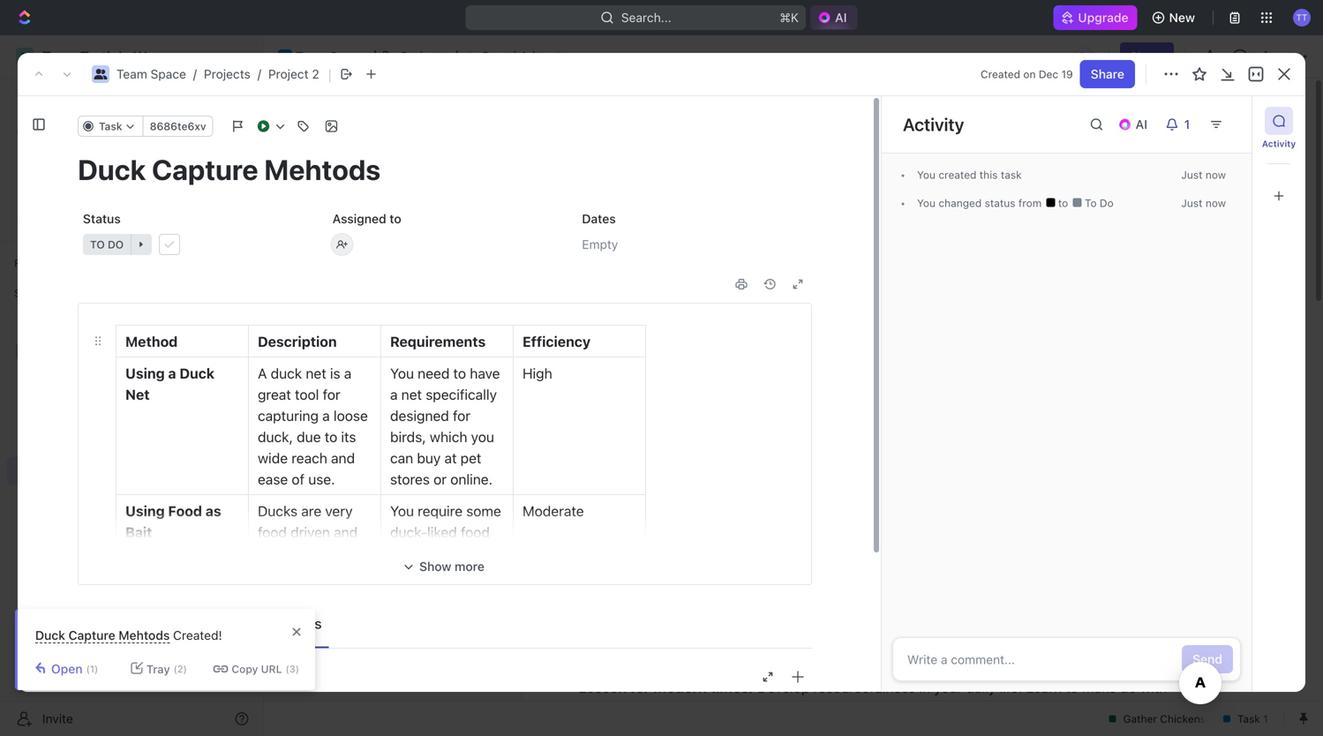 Task type: locate. For each thing, give the bounding box(es) containing it.
we inside the post-apocalyptic world now exists only in our worst nightmares or top-rated tv shows, but it can teach us several life lessons. although we hope humanity never has to experience such a catastrophe, there's always something to learn.
[[865, 469, 883, 486]]

duck
[[180, 365, 215, 382], [35, 628, 65, 643]]

2 inside team space / projects / project 2 |
[[312, 67, 319, 81]]

duck inside using a duck net
[[180, 365, 215, 382]]

on
[[1023, 68, 1036, 80]]

food down 'some'
[[461, 524, 490, 541]]

do inside dropdown button
[[108, 238, 124, 251]]

1 horizontal spatial food
[[461, 524, 490, 541]]

inbox link
[[7, 116, 256, 144]]

from for lessons
[[744, 337, 804, 371]]

life
[[579, 337, 626, 371]]

using inside using a duck net
[[125, 365, 165, 382]]

0 vertical spatial just now
[[1182, 169, 1226, 181]]

or right more
[[485, 545, 498, 562]]

post- up teach
[[607, 448, 642, 465]]

0 vertical spatial apocalyptic
[[642, 448, 716, 465]]

projects left 🥊
[[401, 49, 447, 64]]

food inside you require some duck-liked food such as seeds or bread crumbs.
[[461, 524, 490, 541]]

0 vertical spatial space
[[330, 49, 365, 64]]

1 vertical spatial just
[[1182, 197, 1203, 209]]

using
[[125, 365, 165, 382], [125, 503, 165, 520]]

0 horizontal spatial projects
[[53, 374, 100, 388]]

0 vertical spatial net
[[306, 365, 326, 382]]

2 right ai dropdown button
[[1184, 117, 1191, 132]]

2 horizontal spatial user group image
[[281, 53, 290, 60]]

2 horizontal spatial space
[[330, 49, 365, 64]]

such inside the post-apocalyptic world now exists only in our worst nightmares or top-rated tv shows, but it can teach us several life lessons. although we hope humanity never has to experience such a catastrophe, there's always something to learn.
[[1142, 469, 1173, 486]]

you for you need to have a net specifically designed for birds, which you can buy at pet stores or online.
[[390, 365, 414, 382]]

to do down status
[[90, 238, 124, 251]]

in
[[859, 448, 870, 465], [919, 679, 930, 696]]

team inside 'sidebar' navigation
[[42, 344, 73, 358]]

you for you
[[917, 197, 936, 209]]

and inside a duck net is a great tool for capturing a loose duck, due to its wide reach and ease of use.
[[331, 450, 355, 467]]

a right in
[[594, 609, 602, 625]]

to do inside task sidebar content section
[[1082, 197, 1114, 209]]

food
[[258, 524, 287, 541], [461, 524, 490, 541]]

apocalyptic up several at the right bottom
[[642, 448, 716, 465]]

tree inside 'sidebar' navigation
[[7, 307, 256, 546]]

0 vertical spatial projects link
[[401, 49, 447, 64]]

to inside a duck net is a great tool for capturing a loose duck, due to its wide reach and ease of use.
[[325, 429, 337, 445]]

team up home link
[[117, 67, 147, 81]]

2 inside dropdown button
[[1184, 117, 1191, 132]]

be
[[285, 545, 301, 562]]

1 vertical spatial us
[[633, 630, 649, 647]]

space inside 'sidebar' navigation
[[76, 344, 112, 358]]

just now
[[1182, 169, 1226, 181], [1182, 197, 1226, 209]]

1 vertical spatial grand
[[577, 229, 678, 271]]

worst
[[899, 448, 934, 465]]

using for bait
[[125, 503, 165, 520]]

1 vertical spatial projects
[[204, 67, 251, 81]]

2 just from the top
[[1182, 197, 1203, 209]]

projects left the 'project 2' link
[[204, 67, 251, 81]]

0 vertical spatial post-
[[607, 448, 642, 465]]

net up tool
[[306, 365, 326, 382]]

duck-
[[390, 524, 427, 541]]

is left often
[[874, 609, 884, 625]]

moderate
[[523, 503, 584, 520]]

using inside using food as bait
[[125, 503, 165, 520]]

or down buy
[[434, 471, 447, 488]]

1 vertical spatial apocalyptic
[[640, 609, 714, 625]]

using
[[258, 587, 292, 604], [912, 630, 947, 647]]

1 vertical spatial activity
[[1262, 139, 1296, 149]]

0 horizontal spatial share
[[1091, 67, 1125, 81]]

shows,
[[1117, 448, 1161, 465]]

0 vertical spatial 2
[[312, 67, 319, 81]]

empty button
[[577, 229, 812, 260]]

using inside ducks are very food driven and can be lured into a contained area using food.
[[258, 587, 292, 604]]

1 horizontal spatial to do
[[1082, 197, 1114, 209]]

to inside you need to have a net specifically designed for birds, which you can buy at pet stores or online.
[[453, 365, 466, 382]]

1 horizontal spatial do
[[1100, 197, 1114, 209]]

user group image inside 'sidebar' navigation
[[18, 346, 31, 357]]

pm
[[806, 292, 824, 306]]

you left need
[[390, 365, 414, 382]]

from down 5:28
[[744, 337, 804, 371]]

of left being
[[753, 630, 766, 647]]

times:
[[711, 679, 754, 696]]

show more button
[[86, 553, 804, 580]]

0 vertical spatial grand
[[481, 49, 517, 64]]

changed
[[939, 197, 982, 209]]

upgrade
[[1078, 10, 1129, 25]]

open
[[51, 662, 83, 676]]

changed status from
[[936, 197, 1045, 209]]

can right it on the bottom of the page
[[591, 469, 614, 486]]

times
[[684, 380, 762, 413]]

user group image down spaces
[[18, 346, 31, 357]]

just for created this task
[[1182, 169, 1203, 181]]

user group image for top team space "link"
[[281, 53, 290, 60]]

adventure up 5:28
[[685, 229, 856, 271]]

you up duck-
[[390, 503, 414, 520]]

0 vertical spatial user group image
[[281, 53, 290, 60]]

2 vertical spatial space
[[76, 344, 112, 358]]

1 horizontal spatial ai button
[[1111, 110, 1158, 139]]

projects link down method
[[53, 367, 207, 395]]

need
[[418, 365, 450, 382]]

ai left 2 dropdown button
[[1136, 117, 1148, 132]]

team space link up net
[[42, 337, 252, 365]]

never
[[986, 469, 1021, 486]]

to inside develop resourcefulness in your daily life. learn to make do with less and recycle as much as possible.
[[1066, 679, 1079, 696]]

such up 'bread'
[[390, 545, 421, 562]]

or inside you require some duck-liked food such as seeds or bread crumbs.
[[485, 545, 498, 562]]

0 vertical spatial from
[[1019, 197, 1042, 209]]

subtasks button
[[148, 607, 222, 640]]

net up designed
[[401, 386, 422, 403]]

2 vertical spatial projects link
[[53, 367, 207, 395]]

which
[[430, 429, 467, 445]]

the left norm
[[925, 609, 946, 625]]

2 horizontal spatial can
[[591, 469, 614, 486]]

us right teach
[[657, 469, 672, 486]]

2 horizontal spatial or
[[1013, 448, 1027, 465]]

invite
[[42, 712, 73, 726]]

a left 'loose' on the left of the page
[[322, 407, 330, 424]]

just for changed status from
[[1182, 197, 1203, 209]]

1 horizontal spatial in
[[919, 679, 930, 696]]

apocalyptic up importance
[[640, 609, 714, 625]]

or inside the post-apocalyptic world now exists only in our worst nightmares or top-rated tv shows, but it can teach us several life lessons. although we hope humanity never has to experience such a catastrophe, there's always something to learn.
[[1013, 448, 1027, 465]]

and inside develop resourcefulness in your daily life. learn to make do with less and recycle as much as possible.
[[608, 700, 632, 717]]

team space link up home link
[[117, 67, 186, 81]]

at left 5:28
[[761, 292, 772, 306]]

2 vertical spatial 2
[[349, 169, 356, 182]]

0 horizontal spatial ai button
[[810, 5, 858, 30]]

projects link left 🥊
[[401, 49, 447, 64]]

1 vertical spatial project
[[308, 169, 346, 182]]

recycle
[[636, 700, 682, 717]]

2 food from the left
[[461, 524, 490, 541]]

0 horizontal spatial can
[[258, 545, 281, 562]]

a up designed
[[390, 386, 398, 403]]

copy url (3)
[[232, 663, 299, 675]]

life
[[725, 469, 744, 486]]

1 vertical spatial to do
[[90, 238, 124, 251]]

1 vertical spatial net
[[401, 386, 422, 403]]

project
[[268, 67, 309, 81], [308, 169, 346, 182]]

the up effectively.
[[1061, 609, 1081, 625]]

2 just now from the top
[[1182, 197, 1226, 209]]

2 vertical spatial team
[[42, 344, 73, 358]]

projects link left the 'project 2' link
[[204, 67, 251, 81]]

mehtods
[[119, 628, 170, 643]]

as down modern
[[685, 700, 700, 717]]

have inside you need to have a net specifically designed for birds, which you can buy at pet stores or online.
[[470, 365, 500, 382]]

0 horizontal spatial at
[[444, 450, 457, 467]]

or inside you need to have a net specifically designed for birds, which you can buy at pet stores or online.
[[434, 471, 447, 488]]

is inside a duck net is a great tool for capturing a loose duck, due to its wide reach and ease of use.
[[330, 365, 340, 382]]

0 vertical spatial projects
[[401, 49, 447, 64]]

you left created
[[917, 169, 936, 181]]

0 vertical spatial in
[[859, 448, 870, 465]]

the down pm
[[810, 337, 851, 371]]

1 vertical spatial post-
[[605, 609, 640, 625]]

1 horizontal spatial at
[[761, 292, 772, 306]]

we inside in a post-apocalyptic world, resource scarcity is often the norm rather than the exception. this teaches us the importance of being resourceful and using what we have effectively.
[[986, 630, 1004, 647]]

is up 'loose' on the left of the page
[[330, 365, 340, 382]]

can left be at the left
[[258, 545, 281, 562]]

in left our
[[859, 448, 870, 465]]

a left contained
[[258, 566, 265, 583]]

1 vertical spatial adventure
[[685, 229, 856, 271]]

2 using from the top
[[125, 503, 165, 520]]

post- up 'teaches'
[[605, 609, 640, 625]]

ai button right ⌘k
[[810, 5, 858, 30]]

1 horizontal spatial using
[[912, 630, 947, 647]]

using a duck net
[[125, 365, 218, 403]]

1 horizontal spatial such
[[1142, 469, 1173, 486]]

0 horizontal spatial in
[[859, 448, 870, 465]]

using inside in a post-apocalyptic world, resource scarcity is often the norm rather than the exception. this teaches us the importance of being resourceful and using what we have effectively.
[[912, 630, 947, 647]]

life lessons from the post-apocalypse for modern times
[[579, 337, 1125, 413]]

user group image up home link
[[94, 69, 107, 79]]

we
[[865, 469, 883, 486], [986, 630, 1004, 647]]

nightmares
[[938, 448, 1010, 465]]

1 vertical spatial at
[[444, 450, 457, 467]]

do inside develop resourcefulness in your daily life. learn to make do with less and recycle as much as possible.
[[1120, 679, 1137, 696]]

0 horizontal spatial of
[[292, 471, 305, 488]]

at inside you need to have a net specifically designed for birds, which you can buy at pet stores or online.
[[444, 450, 457, 467]]

as
[[206, 503, 221, 520], [425, 545, 439, 562], [685, 700, 700, 717], [743, 700, 758, 717]]

high
[[523, 365, 552, 382]]

1 vertical spatial can
[[591, 469, 614, 486]]

favorites
[[14, 257, 61, 269]]

user group image for the middle team space "link"
[[94, 69, 107, 79]]

you for you require some duck-liked food such as seeds or bread crumbs.
[[390, 503, 414, 520]]

from inside task sidebar content section
[[1019, 197, 1042, 209]]

1 horizontal spatial or
[[485, 545, 498, 562]]

our
[[874, 448, 895, 465]]

1 just from the top
[[1182, 169, 1203, 181]]

1 vertical spatial user group image
[[94, 69, 107, 79]]

driven
[[291, 524, 330, 541]]

can inside ducks are very food driven and can be lured into a contained area using food.
[[258, 545, 281, 562]]

grand down add comment
[[577, 229, 678, 271]]

can down birds,
[[390, 450, 413, 467]]

have down rather
[[1007, 630, 1038, 647]]

1 using from the top
[[125, 365, 165, 382]]

empty
[[582, 237, 618, 252]]

0 horizontal spatial 2
[[312, 67, 319, 81]]

1 vertical spatial 2
[[1184, 117, 1191, 132]]

lesson for modern times:
[[579, 679, 754, 696]]

ai button down share button
[[1111, 110, 1158, 139]]

0 vertical spatial ai button
[[810, 5, 858, 30]]

0 horizontal spatial ai
[[835, 10, 847, 25]]

ease
[[258, 471, 288, 488]]

project up "assigned"
[[308, 169, 346, 182]]

team space down spaces
[[42, 344, 112, 358]]

1 horizontal spatial new
[[1169, 10, 1195, 25]]

to do button
[[78, 229, 313, 260]]

or left the top-
[[1013, 448, 1027, 465]]

0 horizontal spatial new
[[309, 226, 333, 239]]

tree containing team space
[[7, 307, 256, 546]]

grand right 🥊
[[481, 49, 517, 64]]

of left use.
[[292, 471, 305, 488]]

to
[[1058, 197, 1071, 209], [1085, 197, 1097, 209], [390, 211, 401, 226], [90, 238, 105, 251], [453, 365, 466, 382], [325, 429, 337, 445], [1051, 469, 1064, 486], [829, 490, 842, 507], [1066, 679, 1079, 696]]

top-
[[1030, 448, 1058, 465]]

/ left the 'project 2' link
[[258, 67, 261, 81]]

1 vertical spatial space
[[151, 67, 186, 81]]

0 horizontal spatial team
[[42, 344, 73, 358]]

apocalyptic inside the post-apocalyptic world now exists only in our worst nightmares or top-rated tv shows, but it can teach us several life lessons. although we hope humanity never has to experience such a catastrophe, there's always something to learn.
[[642, 448, 716, 465]]

team space link up |
[[296, 49, 365, 64]]

you inside you need to have a net specifically designed for birds, which you can buy at pet stores or online.
[[390, 365, 414, 382]]

user group image for team space "link" within the 'sidebar' navigation
[[18, 346, 31, 357]]

you for you created this task
[[917, 169, 936, 181]]

is inside in a post-apocalyptic world, resource scarcity is often the norm rather than the exception. this teaches us the importance of being resourceful and using what we have effectively.
[[874, 609, 884, 625]]

1 vertical spatial new
[[309, 226, 333, 239]]

share down new button
[[1130, 49, 1164, 64]]

projects left net
[[53, 374, 100, 388]]

team up the 'project 2' link
[[296, 49, 326, 64]]

do down ai dropdown button
[[1100, 197, 1114, 209]]

this
[[980, 169, 998, 181]]

user group image up the 'project 2' link
[[281, 53, 290, 60]]

0 horizontal spatial have
[[470, 365, 500, 382]]

you
[[917, 169, 936, 181], [917, 197, 936, 209], [390, 365, 414, 382], [390, 503, 414, 520]]

/
[[193, 67, 197, 81], [258, 67, 261, 81]]

2 vertical spatial projects
[[53, 374, 100, 388]]

open (1)
[[51, 662, 98, 676]]

0 vertical spatial at
[[761, 292, 772, 306]]

loose
[[334, 407, 368, 424]]

catastrophe,
[[579, 490, 660, 507]]

space for top team space "link"
[[330, 49, 365, 64]]

adventure right 🥊
[[520, 49, 580, 64]]

1 vertical spatial share
[[1091, 67, 1125, 81]]

0 vertical spatial such
[[1142, 469, 1173, 486]]

0 vertical spatial share
[[1130, 49, 1164, 64]]

project left |
[[268, 67, 309, 81]]

0 horizontal spatial using
[[258, 587, 292, 604]]

as right the food
[[206, 503, 221, 520]]

you inside you require some duck-liked food such as seeds or bread crumbs.
[[390, 503, 414, 520]]

you
[[471, 429, 494, 445]]

copy
[[232, 663, 258, 675]]

1 / from the left
[[193, 67, 197, 81]]

us inside the post-apocalyptic world now exists only in our worst nightmares or top-rated tv shows, but it can teach us several life lessons. although we hope humanity never has to experience such a catastrophe, there's always something to learn.
[[657, 469, 672, 486]]

we down our
[[865, 469, 883, 486]]

1 food from the left
[[258, 524, 287, 541]]

a inside you need to have a net specifically designed for birds, which you can buy at pet stores or online.
[[390, 386, 398, 403]]

such inside you require some duck-liked food such as seeds or bread crumbs.
[[390, 545, 421, 562]]

0 vertical spatial now
[[1206, 169, 1226, 181]]

space for team space "link" within the 'sidebar' navigation
[[76, 344, 112, 358]]

hope
[[887, 469, 919, 486]]

can inside you need to have a net specifically designed for birds, which you can buy at pet stores or online.
[[390, 450, 413, 467]]

2 horizontal spatial do
[[1120, 679, 1137, 696]]

2 vertical spatial do
[[1120, 679, 1137, 696]]

a down but on the bottom
[[1176, 469, 1184, 486]]

and up the into
[[334, 524, 358, 541]]

food
[[168, 503, 202, 520]]

1 horizontal spatial adventure
[[685, 229, 856, 271]]

0 vertical spatial can
[[390, 450, 413, 467]]

do left with
[[1120, 679, 1137, 696]]

us right 'teaches'
[[633, 630, 649, 647]]

(2)
[[174, 663, 187, 675]]

team down spaces
[[42, 344, 73, 358]]

0 vertical spatial activity
[[903, 114, 964, 135]]

for inside life lessons from the post-apocalypse for modern times
[[1084, 337, 1119, 371]]

can inside the post-apocalyptic world now exists only in our worst nightmares or top-rated tv shows, but it can teach us several life lessons. although we hope humanity never has to experience such a catastrophe, there's always something to learn.
[[591, 469, 614, 486]]

share inside share button
[[1091, 67, 1125, 81]]

just now for created this task
[[1182, 169, 1226, 181]]

share right 19 at top
[[1091, 67, 1125, 81]]

team space up |
[[296, 49, 365, 64]]

now for changed status from
[[1206, 197, 1226, 209]]

using down often
[[912, 630, 947, 647]]

learn.
[[845, 490, 881, 507]]

norm
[[950, 609, 983, 625]]

new for new page
[[309, 226, 333, 239]]

1 vertical spatial just now
[[1182, 197, 1226, 209]]

from right status at the right of page
[[1019, 197, 1042, 209]]

1 vertical spatial such
[[390, 545, 421, 562]]

in left your
[[919, 679, 930, 696]]

ai right ⌘k
[[835, 10, 847, 25]]

favorites button
[[7, 252, 78, 274]]

1 horizontal spatial we
[[986, 630, 1004, 647]]

1 vertical spatial team space
[[42, 344, 112, 358]]

tree
[[7, 307, 256, 546]]

from inside life lessons from the post-apocalypse for modern times
[[744, 337, 804, 371]]

do down status
[[108, 238, 124, 251]]

to do down ai dropdown button
[[1082, 197, 1114, 209]]

learn
[[1026, 679, 1062, 696]]

post- inside the post-apocalyptic world now exists only in our worst nightmares or top-rated tv shows, but it can teach us several life lessons. although we hope humanity never has to experience such a catastrophe, there's always something to learn.
[[607, 448, 642, 465]]

and down "lesson"
[[608, 700, 632, 717]]

2 horizontal spatial team
[[296, 49, 326, 64]]

0 vertical spatial or
[[1013, 448, 1027, 465]]

us inside in a post-apocalyptic world, resource scarcity is often the norm rather than the exception. this teaches us the importance of being resourceful and using what we have effectively.
[[633, 630, 649, 647]]

and down "its" on the bottom of the page
[[331, 450, 355, 467]]

resourceful
[[809, 630, 881, 647]]

food down ducks
[[258, 524, 287, 541]]

post-
[[857, 337, 927, 371]]

seeds
[[443, 545, 481, 562]]

0 horizontal spatial or
[[434, 471, 447, 488]]

you left changed
[[917, 197, 936, 209]]

1 horizontal spatial have
[[1007, 630, 1038, 647]]

we down rather
[[986, 630, 1004, 647]]

0 horizontal spatial user group image
[[18, 346, 31, 357]]

/ up the 8686te6xv
[[193, 67, 197, 81]]

experience
[[1068, 469, 1138, 486]]

space left method
[[76, 344, 112, 358]]

0 horizontal spatial from
[[744, 337, 804, 371]]

new inside button
[[1169, 10, 1195, 25]]

new left page
[[309, 226, 333, 239]]

2 left |
[[312, 67, 319, 81]]

1 vertical spatial in
[[919, 679, 930, 696]]

grand adventure
[[577, 229, 856, 271]]

2 vertical spatial now
[[758, 448, 785, 465]]

duck capture mehtods created!
[[35, 628, 222, 643]]

0 vertical spatial is
[[330, 365, 340, 382]]

you need to have a net specifically designed for birds, which you can buy at pet stores or online.
[[390, 365, 504, 488]]

0 horizontal spatial to do
[[90, 238, 124, 251]]

0 horizontal spatial us
[[633, 630, 649, 647]]

such down but on the bottom
[[1142, 469, 1173, 486]]

using food as bait
[[125, 503, 225, 541]]

last updated: today at 5:28 pm
[[638, 292, 824, 306]]

user group image
[[281, 53, 290, 60], [94, 69, 107, 79], [18, 346, 31, 357]]

0 horizontal spatial is
[[330, 365, 340, 382]]

using up action items
[[258, 587, 292, 604]]

1 horizontal spatial from
[[1019, 197, 1042, 209]]

method
[[125, 333, 178, 350]]

have up specifically
[[470, 365, 500, 382]]

1 just now from the top
[[1182, 169, 1226, 181]]

to do inside to do dropdown button
[[90, 238, 124, 251]]

2 up "assigned"
[[349, 169, 356, 182]]

and
[[331, 450, 355, 467], [334, 524, 358, 541], [885, 630, 909, 647], [608, 700, 632, 717]]

url
[[261, 663, 282, 675]]

using up net
[[125, 365, 165, 382]]

description
[[258, 333, 337, 350]]

comment
[[623, 207, 676, 222]]

team space inside 'sidebar' navigation
[[42, 344, 112, 358]]

1 vertical spatial is
[[874, 609, 884, 625]]

1 horizontal spatial net
[[401, 386, 422, 403]]

projects inside projects link
[[53, 374, 100, 388]]

space up home link
[[151, 67, 186, 81]]

space
[[330, 49, 365, 64], [151, 67, 186, 81], [76, 344, 112, 358]]

scarcity
[[820, 609, 870, 625]]

1 horizontal spatial 2
[[349, 169, 356, 182]]

at left pet
[[444, 450, 457, 467]]

a down method
[[168, 365, 176, 382]]

duck up open
[[35, 628, 65, 643]]

1 horizontal spatial activity
[[1262, 139, 1296, 149]]

2 vertical spatial user group image
[[18, 346, 31, 357]]

a inside ducks are very food driven and can be lured into a contained area using food.
[[258, 566, 265, 583]]

action items button
[[233, 607, 329, 640]]

duck left the a
[[180, 365, 215, 382]]



Task type: describe. For each thing, give the bounding box(es) containing it.
team inside team space / projects / project 2 |
[[117, 67, 147, 81]]

0 vertical spatial team
[[296, 49, 326, 64]]

task sidebar navigation tab list
[[1260, 107, 1299, 210]]

require
[[418, 503, 463, 520]]

in inside the post-apocalyptic world now exists only in our worst nightmares or top-rated tv shows, but it can teach us several life lessons. although we hope humanity never has to experience such a catastrophe, there's always something to learn.
[[859, 448, 870, 465]]

a inside the post-apocalyptic world now exists only in our worst nightmares or top-rated tv shows, but it can teach us several life lessons. although we hope humanity never has to experience such a catastrophe, there's always something to learn.
[[1176, 469, 1184, 486]]

the inside life lessons from the post-apocalypse for modern times
[[810, 337, 851, 371]]

projects for projects link to the top
[[401, 49, 447, 64]]

dec
[[1039, 68, 1059, 80]]

0 horizontal spatial grand
[[481, 49, 517, 64]]

checklists
[[78, 667, 155, 686]]

send button
[[1182, 645, 1233, 674]]

assigned to
[[333, 211, 401, 226]]

lured
[[304, 545, 337, 562]]

ai button
[[1111, 110, 1158, 139]]

ducks are very food driven and can be lured into a contained area using food.
[[258, 503, 368, 604]]

as inside you require some duck-liked food such as seeds or bread crumbs.
[[425, 545, 439, 562]]

from for status
[[1019, 197, 1042, 209]]

great
[[258, 386, 291, 403]]

1 vertical spatial team space link
[[117, 67, 186, 81]]

updated:
[[665, 292, 718, 306]]

importance
[[677, 630, 749, 647]]

task sidebar content section
[[877, 96, 1252, 692]]

in a post-apocalyptic world, resource scarcity is often the norm rather than the exception. this teaches us the importance of being resourceful and using what we have effectively.
[[579, 609, 1186, 647]]

as inside using food as bait
[[206, 503, 221, 520]]

now for created this task
[[1206, 169, 1226, 181]]

ai inside dropdown button
[[1136, 117, 1148, 132]]

resource
[[760, 609, 816, 625]]

ducks
[[258, 503, 298, 520]]

dates
[[582, 211, 616, 226]]

task
[[99, 120, 122, 132]]

develop resourcefulness in your daily life. learn to make do with less and recycle as much as possible.
[[579, 679, 1171, 717]]

often
[[888, 609, 922, 625]]

a inside using a duck net
[[168, 365, 176, 382]]

using for net
[[125, 365, 165, 382]]

post- inside in a post-apocalyptic world, resource scarcity is often the norm rather than the exception. this teaches us the importance of being resourceful and using what we have effectively.
[[605, 609, 640, 625]]

(1)
[[86, 663, 98, 675]]

liked
[[427, 524, 457, 541]]

and inside in a post-apocalyptic world, resource scarcity is often the norm rather than the exception. this teaches us the importance of being resourceful and using what we have effectively.
[[885, 630, 909, 647]]

it
[[579, 469, 587, 486]]

apocalypse
[[927, 337, 1078, 371]]

do inside task sidebar content section
[[1100, 197, 1114, 209]]

details
[[85, 615, 130, 632]]

1 vertical spatial duck
[[35, 628, 65, 643]]

subtasks
[[155, 615, 215, 632]]

have inside in a post-apocalyptic world, resource scarcity is often the norm rather than the exception. this teaches us the importance of being resourceful and using what we have effectively.
[[1007, 630, 1038, 647]]

contained
[[269, 566, 332, 583]]

the up lesson for modern times:
[[652, 630, 673, 647]]

tray
[[146, 663, 170, 676]]

food.
[[296, 587, 329, 604]]

send
[[1193, 652, 1223, 666]]

are
[[301, 503, 321, 520]]

wide
[[258, 450, 288, 467]]

stores
[[390, 471, 430, 488]]

with
[[1140, 679, 1167, 696]]

always
[[711, 490, 754, 507]]

less
[[579, 700, 604, 717]]

team space link inside 'sidebar' navigation
[[42, 337, 252, 365]]

space inside team space / projects / project 2 |
[[151, 67, 186, 81]]

being
[[770, 630, 805, 647]]

of inside in a post-apocalyptic world, resource scarcity is often the norm rather than the exception. this teaches us the importance of being resourceful and using what we have effectively.
[[753, 630, 766, 647]]

efficiency
[[523, 333, 591, 350]]

buy
[[417, 450, 441, 467]]

a inside in a post-apocalyptic world, resource scarcity is often the norm rather than the exception. this teaches us the importance of being resourceful and using what we have effectively.
[[594, 609, 602, 625]]

area
[[336, 566, 364, 583]]

for inside a duck net is a great tool for capturing a loose duck, due to its wide reach and ease of use.
[[323, 386, 340, 403]]

the post-apocalyptic world now exists only in our worst nightmares or top-rated tv shows, but it can teach us several life lessons. although we hope humanity never has to experience such a catastrophe, there's always something to learn.
[[579, 448, 1190, 507]]

dashboards
[[42, 182, 111, 197]]

activity inside task sidebar content section
[[903, 114, 964, 135]]

action
[[240, 615, 282, 632]]

1 vertical spatial ai button
[[1111, 110, 1158, 139]]

8686te6xv
[[150, 120, 206, 132]]

Edit task name text field
[[78, 153, 812, 186]]

dashboards link
[[7, 176, 256, 204]]

has
[[1025, 469, 1048, 486]]

projects link inside 'sidebar' navigation
[[53, 367, 207, 395]]

share button
[[1080, 60, 1135, 88]]

0 horizontal spatial adventure
[[520, 49, 580, 64]]

project inside team space / projects / project 2 |
[[268, 67, 309, 81]]

project 2 link
[[268, 67, 319, 81]]

⌘k
[[780, 10, 799, 25]]

and inside ducks are very food driven and can be lured into a contained area using food.
[[334, 524, 358, 541]]

2 button
[[1158, 110, 1202, 139]]

tt button
[[1288, 4, 1316, 32]]

net inside a duck net is a great tool for capturing a loose duck, due to its wide reach and ease of use.
[[306, 365, 326, 382]]

just now for changed status from
[[1182, 197, 1226, 209]]

crumbs.
[[431, 566, 483, 583]]

food inside ducks are very food driven and can be lured into a contained area using food.
[[258, 524, 287, 541]]

new for new
[[1169, 10, 1195, 25]]

tool
[[295, 386, 319, 403]]

inbox
[[42, 122, 73, 137]]

much
[[704, 700, 739, 717]]

task button
[[78, 116, 144, 137]]

items
[[285, 615, 322, 632]]

as down times:
[[743, 700, 758, 717]]

sidebar navigation
[[0, 35, 264, 736]]

in inside develop resourcefulness in your daily life. learn to make do with less and recycle as much as possible.
[[919, 679, 930, 696]]

some
[[466, 503, 501, 520]]

team space / projects / project 2 |
[[117, 65, 332, 83]]

2 / from the left
[[258, 67, 261, 81]]

world
[[719, 448, 754, 465]]

than
[[1029, 609, 1057, 625]]

0 vertical spatial team space
[[296, 49, 365, 64]]

home link
[[7, 86, 256, 114]]

a
[[258, 365, 267, 382]]

projects for projects link in the 'sidebar' navigation
[[53, 374, 100, 388]]

more
[[455, 559, 485, 574]]

a up 'loose' on the left of the page
[[344, 365, 352, 382]]

for inside you need to have a net specifically designed for birds, which you can buy at pet stores or online.
[[453, 407, 471, 424]]

this
[[1155, 609, 1182, 625]]

apocalyptic inside in a post-apocalyptic world, resource scarcity is often the norm rather than the exception. this teaches us the importance of being resourceful and using what we have effectively.
[[640, 609, 714, 625]]

0 vertical spatial ai
[[835, 10, 847, 25]]

birds,
[[390, 429, 426, 445]]

task
[[1001, 169, 1022, 181]]

there's
[[663, 490, 708, 507]]

show
[[419, 559, 451, 574]]

upgrade link
[[1053, 5, 1138, 30]]

assigned
[[333, 211, 386, 226]]

projects inside team space / projects / project 2 |
[[204, 67, 251, 81]]

teaches
[[579, 630, 630, 647]]

new page
[[309, 226, 363, 239]]

0 vertical spatial team space link
[[296, 49, 365, 64]]

its
[[341, 429, 356, 445]]

exception.
[[1085, 609, 1151, 625]]

created
[[981, 68, 1020, 80]]

into
[[341, 545, 365, 562]]

1 vertical spatial projects link
[[204, 67, 251, 81]]

duck
[[271, 365, 302, 382]]

now inside the post-apocalyptic world now exists only in our worst nightmares or top-rated tv shows, but it can teach us several life lessons. although we hope humanity never has to experience such a catastrophe, there's always something to learn.
[[758, 448, 785, 465]]

to inside dropdown button
[[90, 238, 105, 251]]

created
[[939, 169, 977, 181]]

of inside a duck net is a great tool for capturing a loose duck, due to its wide reach and ease of use.
[[292, 471, 305, 488]]

but
[[1165, 448, 1186, 465]]

net inside you need to have a net specifically designed for birds, which you can buy at pet stores or online.
[[401, 386, 422, 403]]

activity inside the task sidebar navigation tab list
[[1262, 139, 1296, 149]]

in
[[579, 609, 591, 625]]

status
[[83, 211, 121, 226]]

lesson
[[579, 679, 628, 696]]



Task type: vqa. For each thing, say whether or not it's contained in the screenshot.


